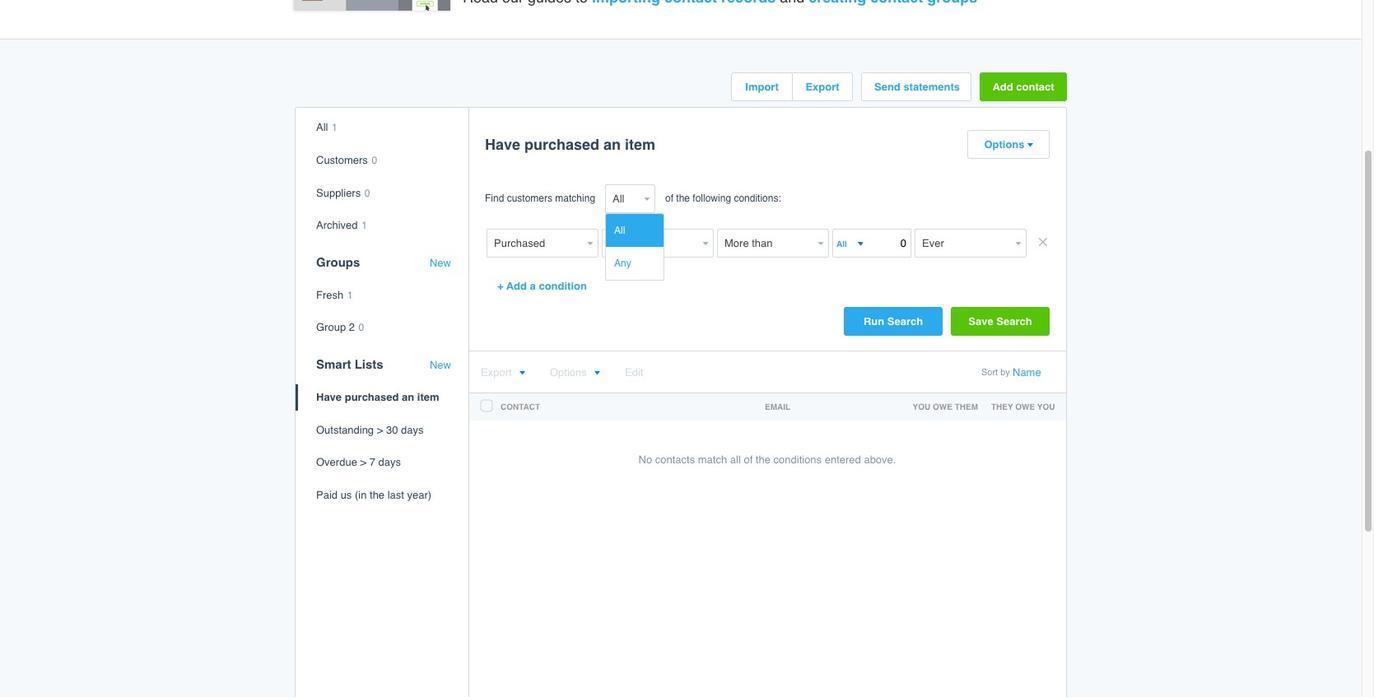 Task type: locate. For each thing, give the bounding box(es) containing it.
days
[[401, 424, 424, 436], [379, 456, 401, 469]]

smart
[[316, 357, 351, 371]]

customers
[[507, 193, 553, 205]]

the
[[677, 193, 690, 205], [756, 454, 771, 467], [370, 489, 385, 501]]

owe for they
[[1016, 402, 1036, 412]]

export right 'import' button
[[806, 81, 840, 93]]

search for save search
[[997, 316, 1033, 328]]

1 horizontal spatial of
[[744, 454, 753, 467]]

1 horizontal spatial have purchased an item
[[485, 136, 656, 154]]

1 right fresh
[[347, 290, 353, 301]]

conditions:
[[734, 193, 782, 205]]

match
[[698, 454, 728, 467]]

2 new link from the top
[[430, 359, 451, 372]]

0 right the 2 on the top left
[[359, 322, 364, 334]]

item up outstanding > 30 days
[[417, 391, 440, 404]]

of right all on the bottom of the page
[[744, 454, 753, 467]]

overdue > 7 days
[[316, 456, 401, 469]]

all up customers
[[316, 121, 328, 134]]

options
[[985, 139, 1025, 151], [550, 367, 587, 379]]

el image left edit
[[594, 371, 600, 377]]

have purchased an item up matching
[[485, 136, 656, 154]]

search right 'run' at the right of page
[[888, 316, 924, 328]]

owe right they
[[1016, 402, 1036, 412]]

0 vertical spatial item
[[625, 136, 656, 154]]

> left "30" at the left
[[377, 424, 383, 436]]

find
[[485, 193, 504, 205]]

search right save
[[997, 316, 1033, 328]]

1
[[332, 122, 338, 134], [362, 220, 367, 232], [347, 290, 353, 301]]

1 vertical spatial 0
[[365, 187, 370, 199]]

0 horizontal spatial search
[[888, 316, 924, 328]]

owe left them
[[933, 402, 953, 412]]

all
[[316, 121, 328, 134], [615, 225, 626, 236]]

options button left edit
[[550, 367, 600, 379]]

lists
[[355, 357, 384, 371]]

add left the contact
[[993, 81, 1014, 93]]

days right 7
[[379, 456, 401, 469]]

0 vertical spatial days
[[401, 424, 424, 436]]

1 horizontal spatial add
[[993, 81, 1014, 93]]

> left 7
[[360, 456, 367, 469]]

1 inside all 1
[[332, 122, 338, 134]]

1 vertical spatial all
[[615, 225, 626, 236]]

None text field
[[487, 229, 584, 258], [717, 229, 815, 258], [487, 229, 584, 258], [717, 229, 815, 258]]

1 horizontal spatial export
[[806, 81, 840, 93]]

groups
[[316, 255, 360, 269]]

+ add a condition
[[498, 280, 587, 293]]

export up contact
[[481, 367, 512, 379]]

purchased
[[525, 136, 600, 154], [345, 391, 399, 404]]

0 vertical spatial add
[[993, 81, 1014, 93]]

options button
[[969, 131, 1049, 158], [550, 367, 600, 379]]

options down add contact button
[[985, 139, 1025, 151]]

they
[[992, 402, 1014, 412]]

new
[[430, 257, 451, 269], [430, 359, 451, 371]]

options button for of the following conditions:
[[969, 131, 1049, 158]]

purchased up outstanding > 30 days
[[345, 391, 399, 404]]

0 vertical spatial an
[[604, 136, 621, 154]]

1 vertical spatial 1
[[362, 220, 367, 232]]

0 horizontal spatial item
[[417, 391, 440, 404]]

suppliers 0
[[316, 187, 370, 199]]

0 vertical spatial have
[[485, 136, 521, 154]]

2 horizontal spatial 1
[[362, 220, 367, 232]]

1 inside the fresh 1
[[347, 290, 353, 301]]

1 vertical spatial export button
[[481, 367, 525, 379]]

have purchased an item
[[485, 136, 656, 154], [316, 391, 440, 404]]

2 owe from the left
[[1016, 402, 1036, 412]]

contact
[[501, 402, 541, 412]]

overdue
[[316, 456, 357, 469]]

2 vertical spatial 1
[[347, 290, 353, 301]]

import button
[[732, 74, 792, 101]]

1 vertical spatial of
[[744, 454, 753, 467]]

paid us (in the last year)
[[316, 489, 432, 501]]

0 inside suppliers 0
[[365, 187, 370, 199]]

>
[[377, 424, 383, 436], [360, 456, 367, 469]]

1 horizontal spatial all
[[615, 225, 626, 236]]

an up all text box at left
[[604, 136, 621, 154]]

0 horizontal spatial owe
[[933, 402, 953, 412]]

2 horizontal spatial el image
[[1027, 143, 1033, 149]]

1 vertical spatial days
[[379, 456, 401, 469]]

0 horizontal spatial add
[[507, 280, 527, 293]]

0 vertical spatial 1
[[332, 122, 338, 134]]

you owe them
[[913, 402, 979, 412]]

0 vertical spatial 0
[[372, 155, 377, 166]]

0 horizontal spatial have purchased an item
[[316, 391, 440, 404]]

1 horizontal spatial owe
[[1016, 402, 1036, 412]]

the right (in
[[370, 489, 385, 501]]

1 horizontal spatial >
[[377, 424, 383, 436]]

purchased up matching
[[525, 136, 600, 154]]

0 vertical spatial all
[[316, 121, 328, 134]]

2 vertical spatial the
[[370, 489, 385, 501]]

1 right archived
[[362, 220, 367, 232]]

1 horizontal spatial the
[[677, 193, 690, 205]]

0 horizontal spatial 1
[[332, 122, 338, 134]]

1 vertical spatial the
[[756, 454, 771, 467]]

have purchased an item up outstanding > 30 days
[[316, 391, 440, 404]]

customers 0
[[316, 154, 377, 166]]

name
[[1013, 367, 1042, 379]]

options button down add contact button
[[969, 131, 1049, 158]]

new for groups
[[430, 257, 451, 269]]

1 vertical spatial an
[[402, 391, 415, 404]]

1 vertical spatial add
[[507, 280, 527, 293]]

search
[[888, 316, 924, 328], [997, 316, 1033, 328]]

2 search from the left
[[997, 316, 1033, 328]]

owe
[[933, 402, 953, 412], [1016, 402, 1036, 412]]

el image up contact
[[519, 371, 525, 377]]

0 horizontal spatial an
[[402, 391, 415, 404]]

None text field
[[602, 229, 699, 258], [833, 229, 912, 258], [915, 229, 1012, 258], [834, 235, 856, 252], [602, 229, 699, 258], [833, 229, 912, 258], [915, 229, 1012, 258], [834, 235, 856, 252]]

add
[[993, 81, 1014, 93], [507, 280, 527, 293]]

days right "30" at the left
[[401, 424, 424, 436]]

save
[[969, 316, 994, 328]]

1 inside archived 1
[[362, 220, 367, 232]]

0 horizontal spatial options
[[550, 367, 587, 379]]

1 horizontal spatial search
[[997, 316, 1033, 328]]

sort by name
[[982, 367, 1042, 379]]

export button up contact
[[481, 367, 525, 379]]

+ add a condition button
[[485, 272, 600, 301]]

0 vertical spatial the
[[677, 193, 690, 205]]

new link
[[430, 257, 451, 270], [430, 359, 451, 372]]

an
[[604, 136, 621, 154], [402, 391, 415, 404]]

archived 1
[[316, 219, 367, 232]]

All text field
[[605, 185, 641, 214]]

all for all 1
[[316, 121, 328, 134]]

paid
[[316, 489, 338, 501]]

days for overdue > 7 days
[[379, 456, 401, 469]]

2 horizontal spatial the
[[756, 454, 771, 467]]

have up "find" at the top left
[[485, 136, 521, 154]]

options for of the following conditions:
[[985, 139, 1025, 151]]

fresh
[[316, 289, 344, 301]]

1 vertical spatial options button
[[550, 367, 600, 379]]

have
[[485, 136, 521, 154], [316, 391, 342, 404]]

1 horizontal spatial an
[[604, 136, 621, 154]]

item up all text box at left
[[625, 136, 656, 154]]

0 horizontal spatial purchased
[[345, 391, 399, 404]]

export button
[[793, 74, 853, 101], [481, 367, 525, 379]]

0 horizontal spatial options button
[[550, 367, 600, 379]]

1 new from the top
[[430, 257, 451, 269]]

0
[[372, 155, 377, 166], [365, 187, 370, 199], [359, 322, 364, 334]]

1 vertical spatial export
[[481, 367, 512, 379]]

suppliers
[[316, 187, 361, 199]]

1 owe from the left
[[933, 402, 953, 412]]

1 horizontal spatial options button
[[969, 131, 1049, 158]]

1 horizontal spatial options
[[985, 139, 1025, 151]]

new for smart lists
[[430, 359, 451, 371]]

0 vertical spatial options
[[985, 139, 1025, 151]]

export
[[806, 81, 840, 93], [481, 367, 512, 379]]

0 vertical spatial options button
[[969, 131, 1049, 158]]

0 horizontal spatial the
[[370, 489, 385, 501]]

0 horizontal spatial >
[[360, 456, 367, 469]]

1 horizontal spatial you
[[1038, 402, 1056, 412]]

all down all text box at left
[[615, 225, 626, 236]]

conditions
[[774, 454, 822, 467]]

you
[[913, 402, 931, 412], [1038, 402, 1056, 412]]

export button right 'import' button
[[793, 74, 853, 101]]

2 new from the top
[[430, 359, 451, 371]]

1 horizontal spatial el image
[[594, 371, 600, 377]]

(in
[[355, 489, 367, 501]]

0 vertical spatial new
[[430, 257, 451, 269]]

1 vertical spatial new link
[[430, 359, 451, 372]]

an up outstanding > 30 days
[[402, 391, 415, 404]]

el image down the contact
[[1027, 143, 1033, 149]]

1 up customers
[[332, 122, 338, 134]]

el image
[[1027, 143, 1033, 149], [519, 371, 525, 377], [594, 371, 600, 377]]

1 horizontal spatial export button
[[793, 74, 853, 101]]

0 inside the customers 0
[[372, 155, 377, 166]]

options for email
[[550, 367, 587, 379]]

save search button
[[951, 308, 1050, 336]]

1 horizontal spatial 1
[[347, 290, 353, 301]]

1 vertical spatial >
[[360, 456, 367, 469]]

1 vertical spatial new
[[430, 359, 451, 371]]

0 horizontal spatial of
[[666, 193, 674, 205]]

of left following
[[666, 193, 674, 205]]

0 right suppliers
[[365, 187, 370, 199]]

1 horizontal spatial have
[[485, 136, 521, 154]]

last
[[388, 489, 404, 501]]

you down 'name'
[[1038, 402, 1056, 412]]

0 horizontal spatial you
[[913, 402, 931, 412]]

1 vertical spatial options
[[550, 367, 587, 379]]

1 horizontal spatial purchased
[[525, 136, 600, 154]]

1 vertical spatial have
[[316, 391, 342, 404]]

1 search from the left
[[888, 316, 924, 328]]

0 vertical spatial >
[[377, 424, 383, 436]]

1 new link from the top
[[430, 257, 451, 270]]

add right the +
[[507, 280, 527, 293]]

2 vertical spatial 0
[[359, 322, 364, 334]]

them
[[955, 402, 979, 412]]

of
[[666, 193, 674, 205], [744, 454, 753, 467]]

the left following
[[677, 193, 690, 205]]

have down smart
[[316, 391, 342, 404]]

the right all on the bottom of the page
[[756, 454, 771, 467]]

options left edit
[[550, 367, 587, 379]]

any
[[615, 258, 632, 270]]

add contact
[[993, 81, 1055, 93]]

you left them
[[913, 402, 931, 412]]

smart lists
[[316, 357, 384, 371]]

1 for archived
[[362, 220, 367, 232]]

outstanding > 30 days
[[316, 424, 424, 436]]

0 horizontal spatial all
[[316, 121, 328, 134]]

they owe you
[[992, 402, 1056, 412]]

item
[[625, 136, 656, 154], [417, 391, 440, 404]]

0 right customers
[[372, 155, 377, 166]]

0 vertical spatial new link
[[430, 257, 451, 270]]

send
[[875, 81, 901, 93]]



Task type: vqa. For each thing, say whether or not it's contained in the screenshot.
Payments to
no



Task type: describe. For each thing, give the bounding box(es) containing it.
above.
[[864, 454, 897, 467]]

0 horizontal spatial export
[[481, 367, 512, 379]]

by
[[1001, 368, 1011, 378]]

all
[[731, 454, 741, 467]]

no contacts match all of the conditions entered above.
[[639, 454, 897, 467]]

2 you from the left
[[1038, 402, 1056, 412]]

add inside button
[[993, 81, 1014, 93]]

following
[[693, 193, 732, 205]]

run search
[[864, 316, 924, 328]]

all for all
[[615, 225, 626, 236]]

run
[[864, 316, 885, 328]]

> for overdue
[[360, 456, 367, 469]]

customers
[[316, 154, 368, 166]]

contact
[[1017, 81, 1055, 93]]

a
[[530, 280, 536, 293]]

0 inside group 2 0
[[359, 322, 364, 334]]

import
[[746, 81, 779, 93]]

matching
[[556, 193, 596, 205]]

of the following conditions:
[[666, 193, 782, 205]]

entered
[[825, 454, 861, 467]]

email
[[765, 402, 791, 412]]

0 vertical spatial of
[[666, 193, 674, 205]]

+
[[498, 280, 504, 293]]

options button for email
[[550, 367, 600, 379]]

el image for of the following conditions:
[[1027, 143, 1033, 149]]

0 horizontal spatial el image
[[519, 371, 525, 377]]

days for outstanding > 30 days
[[401, 424, 424, 436]]

1 for all
[[332, 122, 338, 134]]

30
[[386, 424, 398, 436]]

no
[[639, 454, 653, 467]]

el image for email
[[594, 371, 600, 377]]

condition
[[539, 280, 587, 293]]

group
[[316, 322, 346, 334]]

1 for fresh
[[347, 290, 353, 301]]

1 vertical spatial have purchased an item
[[316, 391, 440, 404]]

edit button
[[625, 367, 644, 379]]

send statements button
[[862, 74, 971, 101]]

1 you from the left
[[913, 402, 931, 412]]

new link for smart lists
[[430, 359, 451, 372]]

add inside 'button'
[[507, 280, 527, 293]]

save search
[[969, 316, 1033, 328]]

name button
[[1013, 367, 1042, 379]]

0 for suppliers
[[365, 187, 370, 199]]

all 1
[[316, 121, 338, 134]]

1 vertical spatial item
[[417, 391, 440, 404]]

add contact button
[[980, 73, 1068, 102]]

0 horizontal spatial export button
[[481, 367, 525, 379]]

search for run search
[[888, 316, 924, 328]]

> for outstanding
[[377, 424, 383, 436]]

send statements
[[875, 81, 961, 93]]

statements
[[904, 81, 961, 93]]

archived
[[316, 219, 358, 232]]

us
[[341, 489, 352, 501]]

run search button
[[844, 308, 943, 336]]

0 vertical spatial export
[[806, 81, 840, 93]]

0 vertical spatial export button
[[793, 74, 853, 101]]

year)
[[407, 489, 432, 501]]

2
[[349, 322, 355, 334]]

7
[[370, 456, 376, 469]]

contacts
[[656, 454, 695, 467]]

sort
[[982, 368, 999, 378]]

0 horizontal spatial have
[[316, 391, 342, 404]]

0 vertical spatial have purchased an item
[[485, 136, 656, 154]]

find customers matching
[[485, 193, 596, 205]]

1 vertical spatial purchased
[[345, 391, 399, 404]]

new link for groups
[[430, 257, 451, 270]]

owe for you
[[933, 402, 953, 412]]

group 2 0
[[316, 322, 364, 334]]

1 horizontal spatial item
[[625, 136, 656, 154]]

edit
[[625, 367, 644, 379]]

outstanding
[[316, 424, 374, 436]]

0 for customers
[[372, 155, 377, 166]]

0 vertical spatial purchased
[[525, 136, 600, 154]]

fresh 1
[[316, 289, 353, 301]]



